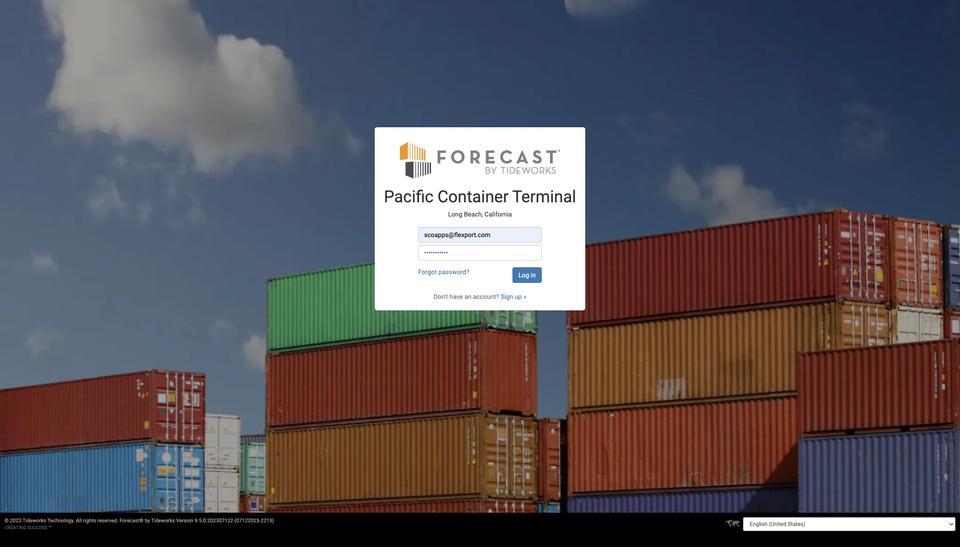 Task type: locate. For each thing, give the bounding box(es) containing it.
»
[[524, 293, 527, 300]]

℠
[[48, 525, 52, 530]]

terminal
[[512, 187, 576, 206]]

don't
[[434, 293, 448, 300]]

pacific
[[384, 187, 434, 206]]

by
[[145, 518, 150, 524]]

an
[[465, 293, 472, 300]]

long
[[448, 210, 463, 218]]

technology.
[[47, 518, 75, 524]]

2 tideworks from the left
[[151, 518, 175, 524]]

tideworks
[[23, 518, 46, 524], [151, 518, 175, 524]]

tideworks right by
[[151, 518, 175, 524]]

Password password field
[[418, 245, 542, 260]]

0 horizontal spatial tideworks
[[23, 518, 46, 524]]

version
[[176, 518, 193, 524]]

1 horizontal spatial tideworks
[[151, 518, 175, 524]]

beach,
[[464, 210, 483, 218]]

© 2023 tideworks technology. all rights reserved. forecast® by tideworks version 9.5.0.202307122 (07122023-2213) creating success ℠
[[5, 518, 274, 530]]

2213)
[[261, 518, 274, 524]]

account?
[[473, 293, 499, 300]]

in
[[531, 271, 536, 279]]

(07122023-
[[235, 518, 261, 524]]

Email or username text field
[[418, 227, 542, 243]]

forgot password? link
[[418, 268, 469, 276]]

success
[[27, 525, 47, 530]]

tideworks up success
[[23, 518, 46, 524]]

log
[[519, 271, 529, 279]]

forecast® by tideworks image
[[400, 141, 560, 179]]

©
[[5, 518, 9, 524]]



Task type: vqa. For each thing, say whether or not it's contained in the screenshot.
by
yes



Task type: describe. For each thing, give the bounding box(es) containing it.
rights
[[83, 518, 96, 524]]

forecast®
[[120, 518, 144, 524]]

password?
[[439, 268, 469, 276]]

reserved.
[[97, 518, 118, 524]]

log in button
[[513, 267, 542, 283]]

up
[[515, 293, 522, 300]]

don't have an account? sign up »
[[434, 293, 527, 300]]

sign
[[501, 293, 513, 300]]

pacific container terminal long beach, california
[[384, 187, 576, 218]]

creating
[[5, 525, 26, 530]]

2023
[[10, 518, 21, 524]]

1 tideworks from the left
[[23, 518, 46, 524]]

forgot password? log in
[[418, 268, 536, 279]]

forgot
[[418, 268, 437, 276]]

container
[[438, 187, 509, 206]]

all
[[76, 518, 82, 524]]

have
[[450, 293, 463, 300]]

9.5.0.202307122
[[195, 518, 233, 524]]

sign up » link
[[501, 293, 527, 300]]

california
[[485, 210, 512, 218]]



